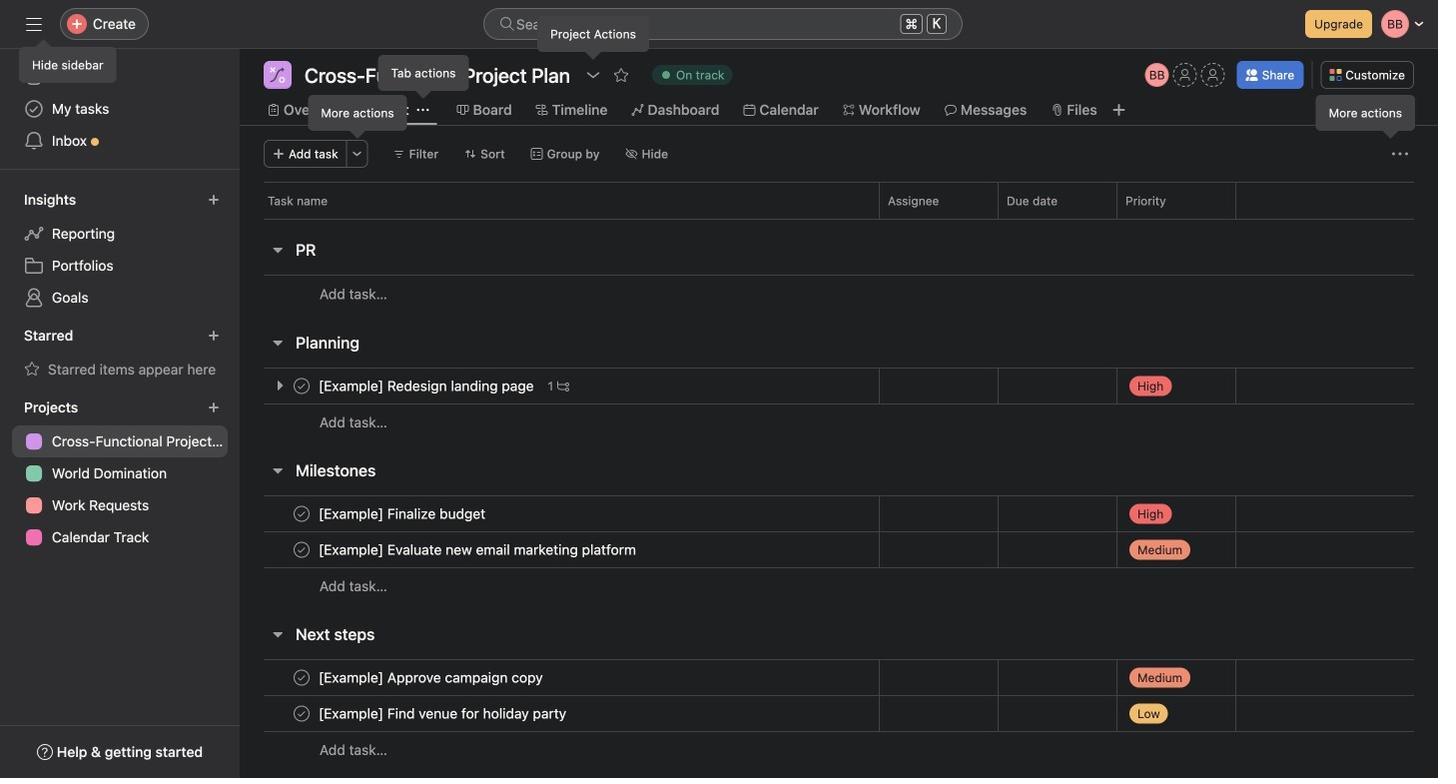 Task type: describe. For each thing, give the bounding box(es) containing it.
header planning tree grid
[[240, 368, 1439, 441]]

[example] find venue for holiday party cell
[[240, 695, 879, 732]]

line_and_symbols image
[[270, 67, 286, 83]]

collapse task list for this group image for header planning tree grid
[[270, 335, 286, 351]]

task name text field inside [example] redesign landing page 'cell'
[[315, 376, 540, 396]]

starred element
[[0, 318, 240, 390]]

expand subtask list for the task [example] redesign landing page image
[[272, 378, 288, 394]]

mark complete image for [example] find venue for holiday party cell
[[290, 702, 314, 726]]

[example] redesign landing page cell
[[240, 368, 879, 405]]

new project or portfolio image
[[208, 402, 220, 414]]

[example] finalize budget cell
[[240, 496, 879, 532]]

[example] evaluate new email marketing platform cell
[[240, 531, 879, 568]]

mark complete checkbox for [example] approve campaign copy cell
[[290, 666, 314, 690]]

0 horizontal spatial more actions image
[[351, 148, 363, 160]]

[example] approve campaign copy cell
[[240, 659, 879, 696]]

mark complete image for [example] evaluate new email marketing platform cell
[[290, 538, 314, 562]]



Task type: locate. For each thing, give the bounding box(es) containing it.
2 vertical spatial mark complete checkbox
[[290, 538, 314, 562]]

mark complete checkbox for [example] evaluate new email marketing platform cell
[[290, 538, 314, 562]]

task name text field inside [example] find venue for holiday party cell
[[315, 704, 573, 724]]

add tab image
[[1112, 102, 1128, 118]]

new insights image
[[208, 194, 220, 206]]

Task name text field
[[315, 376, 540, 396], [315, 540, 642, 560], [315, 668, 549, 688], [315, 704, 573, 724]]

2 collapse task list for this group image from the top
[[270, 335, 286, 351]]

0 vertical spatial mark complete checkbox
[[290, 666, 314, 690]]

collapse task list for this group image
[[270, 242, 286, 258], [270, 335, 286, 351], [270, 626, 286, 642]]

task name text field for mark complete checkbox in the [example] evaluate new email marketing platform cell
[[315, 540, 642, 560]]

None text field
[[300, 61, 575, 89]]

mark complete image inside [example] finalize budget cell
[[290, 502, 314, 526]]

mark complete image inside [example] redesign landing page 'cell'
[[290, 374, 314, 398]]

task name text field inside [example] approve campaign copy cell
[[315, 668, 549, 688]]

2 mark complete image from the top
[[290, 702, 314, 726]]

Mark complete checkbox
[[290, 374, 314, 398], [290, 502, 314, 526], [290, 538, 314, 562]]

2 mark complete checkbox from the top
[[290, 702, 314, 726]]

task name text field for mark complete option inside the [example] approve campaign copy cell
[[315, 668, 549, 688]]

4 task name text field from the top
[[315, 704, 573, 724]]

1 vertical spatial collapse task list for this group image
[[270, 335, 286, 351]]

mark complete image inside [example] approve campaign copy cell
[[290, 666, 314, 690]]

1 mark complete image from the top
[[290, 666, 314, 690]]

task name text field inside [example] evaluate new email marketing platform cell
[[315, 540, 642, 560]]

task name text field for mark complete option in [example] find venue for holiday party cell
[[315, 704, 573, 724]]

mark complete checkbox for [example] find venue for holiday party cell
[[290, 702, 314, 726]]

1 task name text field from the top
[[315, 376, 540, 396]]

add to starred image
[[613, 67, 629, 83]]

2 mark complete image from the top
[[290, 502, 314, 526]]

1 subtask image
[[558, 380, 570, 392]]

0 vertical spatial mark complete image
[[290, 374, 314, 398]]

1 vertical spatial mark complete checkbox
[[290, 502, 314, 526]]

1 vertical spatial mark complete image
[[290, 702, 314, 726]]

1 vertical spatial mark complete checkbox
[[290, 702, 314, 726]]

mark complete checkbox inside [example] finalize budget cell
[[290, 502, 314, 526]]

0 vertical spatial mark complete image
[[290, 666, 314, 690]]

2 vertical spatial mark complete image
[[290, 538, 314, 562]]

0 vertical spatial mark complete checkbox
[[290, 374, 314, 398]]

show options image
[[585, 67, 601, 83]]

mark complete image for [example] approve campaign copy cell
[[290, 666, 314, 690]]

mark complete image for [example] finalize budget cell
[[290, 502, 314, 526]]

mark complete image inside [example] evaluate new email marketing platform cell
[[290, 538, 314, 562]]

mark complete checkbox inside [example] redesign landing page 'cell'
[[290, 374, 314, 398]]

None field
[[484, 8, 963, 40]]

header next steps tree grid
[[240, 659, 1439, 768]]

1 horizontal spatial more actions image
[[1393, 146, 1409, 162]]

tab actions image
[[417, 104, 429, 116]]

mark complete checkbox inside [example] approve campaign copy cell
[[290, 666, 314, 690]]

3 collapse task list for this group image from the top
[[270, 626, 286, 642]]

mark complete checkbox inside [example] evaluate new email marketing platform cell
[[290, 538, 314, 562]]

projects element
[[0, 390, 240, 557]]

insights element
[[0, 182, 240, 318]]

tooltip
[[539, 17, 648, 57], [20, 42, 115, 82], [379, 56, 468, 96], [309, 96, 406, 136], [1317, 96, 1415, 136]]

hide sidebar image
[[26, 16, 42, 32]]

mark complete checkbox for [example] finalize budget cell
[[290, 502, 314, 526]]

2 vertical spatial collapse task list for this group image
[[270, 626, 286, 642]]

manage project members image
[[1146, 63, 1170, 87]]

add items to starred image
[[208, 330, 220, 342]]

mark complete image
[[290, 666, 314, 690], [290, 702, 314, 726]]

more actions image
[[1393, 146, 1409, 162], [351, 148, 363, 160]]

0 vertical spatial collapse task list for this group image
[[270, 242, 286, 258]]

Mark complete checkbox
[[290, 666, 314, 690], [290, 702, 314, 726]]

2 task name text field from the top
[[315, 540, 642, 560]]

3 mark complete checkbox from the top
[[290, 538, 314, 562]]

collapse task list for this group image
[[270, 463, 286, 479]]

mark complete image
[[290, 374, 314, 398], [290, 502, 314, 526], [290, 538, 314, 562]]

global element
[[0, 49, 240, 169]]

mark complete checkbox inside [example] find venue for holiday party cell
[[290, 702, 314, 726]]

header milestones tree grid
[[240, 496, 1439, 604]]

collapse task list for this group image for header next steps tree grid
[[270, 626, 286, 642]]

3 task name text field from the top
[[315, 668, 549, 688]]

1 mark complete image from the top
[[290, 374, 314, 398]]

1 collapse task list for this group image from the top
[[270, 242, 286, 258]]

1 mark complete checkbox from the top
[[290, 666, 314, 690]]

Search tasks, projects, and more text field
[[484, 8, 963, 40]]

1 mark complete checkbox from the top
[[290, 374, 314, 398]]

mark complete image inside [example] find venue for holiday party cell
[[290, 702, 314, 726]]

3 mark complete image from the top
[[290, 538, 314, 562]]

1 vertical spatial mark complete image
[[290, 502, 314, 526]]

row
[[240, 182, 1439, 219], [264, 218, 1415, 220], [240, 275, 1439, 313], [240, 368, 1439, 405], [240, 404, 1439, 441], [240, 496, 1439, 532], [240, 531, 1439, 568], [240, 567, 1439, 604], [240, 659, 1439, 696], [240, 695, 1439, 732], [240, 731, 1439, 768]]

2 mark complete checkbox from the top
[[290, 502, 314, 526]]

Task name text field
[[315, 504, 492, 524]]



Task type: vqa. For each thing, say whether or not it's contained in the screenshot.
1st Completed option from the top of the page
no



